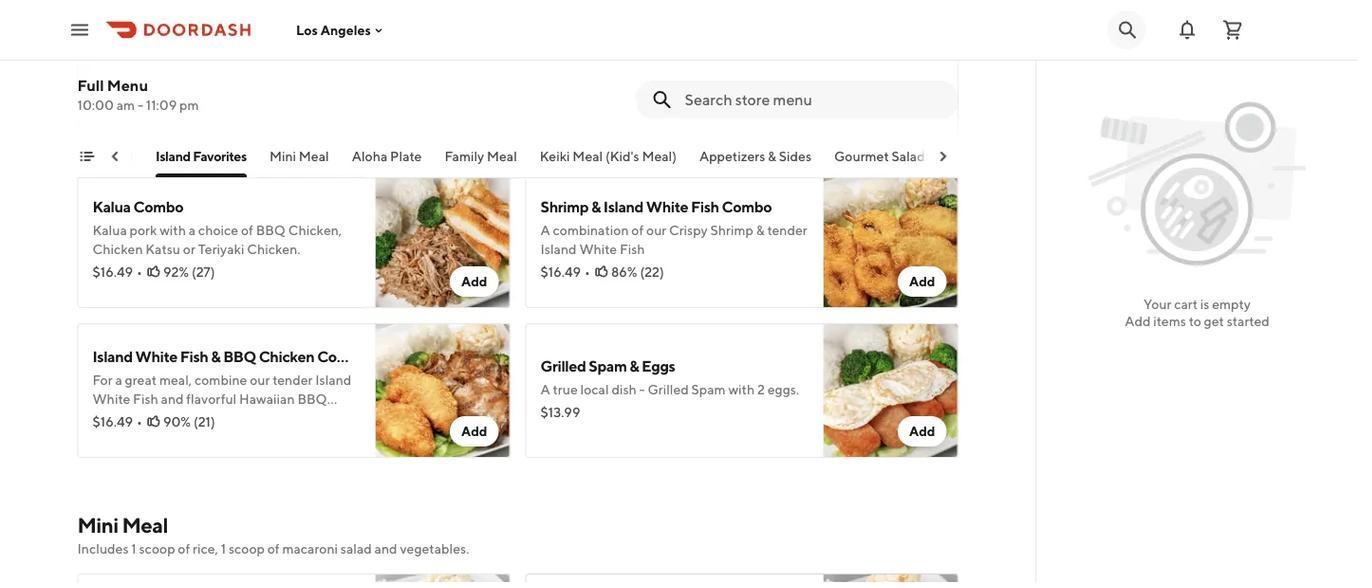 Task type: locate. For each thing, give the bounding box(es) containing it.
0 horizontal spatial hawaiian
[[239, 392, 295, 407]]

0 vertical spatial tender
[[768, 223, 808, 238]]

meal
[[299, 149, 329, 164], [487, 149, 517, 164], [573, 149, 603, 164], [122, 514, 168, 538]]

scroll menu navigation left image
[[108, 149, 123, 164]]

tender
[[768, 223, 808, 238], [273, 373, 313, 388]]

2 horizontal spatial chicken
[[639, 48, 695, 66]]

$16.49 down combination
[[541, 264, 581, 280]]

open menu image
[[68, 19, 91, 41]]

1 horizontal spatial mini
[[270, 149, 296, 164]]

for
[[93, 373, 113, 388]]

a left combination
[[541, 223, 550, 238]]

1 vertical spatial 90%
[[163, 414, 191, 430]]

and down meal,
[[161, 392, 184, 407]]

86%
[[611, 264, 638, 280]]

1 horizontal spatial chicken
[[259, 348, 315, 366]]

0 vertical spatial mini
[[270, 149, 296, 164]]

1 horizontal spatial crispy
[[600, 73, 639, 88]]

chicken
[[639, 48, 695, 66], [93, 242, 143, 257], [259, 348, 315, 366]]

0 vertical spatial seafood
[[93, 48, 148, 66]]

is
[[1201, 297, 1210, 312]]

0 horizontal spatial tender
[[273, 373, 313, 388]]

of inside shrimp & island white fish combo a combination of our crispy shrimp & tender island white fish
[[632, 223, 644, 238]]

1 vertical spatial seafood
[[83, 149, 133, 164]]

0 horizontal spatial a
[[115, 373, 122, 388]]

1 horizontal spatial a
[[189, 223, 196, 238]]

of left macaroni
[[267, 542, 280, 557]]

1 horizontal spatial -
[[640, 382, 645, 398]]

crispy inside shrimp & island white fish combo a combination of our crispy shrimp & tender island white fish
[[669, 223, 708, 238]]

&
[[591, 48, 601, 66], [768, 149, 777, 164], [591, 198, 601, 216], [756, 223, 765, 238], [211, 348, 221, 366], [630, 357, 639, 376]]

0 vertical spatial grilled
[[541, 357, 586, 376]]

empty
[[1213, 297, 1251, 312]]

and
[[279, 73, 302, 88], [161, 392, 184, 407], [375, 542, 397, 557]]

0 vertical spatial with
[[723, 73, 750, 88]]

0 horizontal spatial chicken
[[93, 242, 143, 257]]

dish
[[612, 382, 637, 398]]

chicken. inside shrimp & bbq chicken combo savor our crispy shrimp along with our famous hawaiian bbq chicken. 90% (44)
[[678, 92, 732, 107]]

along
[[687, 73, 721, 88]]

Item Search search field
[[685, 89, 943, 110]]

to
[[1189, 314, 1202, 329]]

crispy right savor
[[600, 73, 639, 88]]

add button for grilled spam & eggs
[[898, 417, 947, 447]]

1 vertical spatial chicken.
[[247, 242, 301, 257]]

90%
[[611, 114, 639, 130], [163, 414, 191, 430]]

0 vertical spatial kalua
[[93, 198, 131, 216]]

meal inside mini meal includes 1 scoop of rice, 1 scoop of macaroni salad and vegetables.
[[122, 514, 168, 538]]

1 horizontal spatial scoop
[[229, 542, 265, 557]]

1 horizontal spatial chicken.
[[247, 242, 301, 257]]

0 vertical spatial a
[[189, 223, 196, 238]]

0 horizontal spatial crispy
[[93, 73, 131, 88]]

sides
[[779, 149, 812, 164]]

mini for mini meal
[[270, 149, 296, 164]]

tender for chicken
[[273, 373, 313, 388]]

2 a from the top
[[541, 382, 550, 398]]

spam up local
[[589, 357, 627, 376]]

tender inside shrimp & island white fish combo a combination of our crispy shrimp & tender island white fish
[[768, 223, 808, 238]]

$16.49 down for at bottom
[[93, 414, 133, 430]]

chicken. down chicken,
[[247, 242, 301, 257]]

(44)
[[642, 114, 667, 130]]

grilled
[[541, 357, 586, 376], [648, 382, 689, 398]]

1 horizontal spatial spam
[[692, 382, 726, 398]]

and inside island white fish & bbq chicken combo for a great meal, combine our tender island white fish and flavorful hawaiian bbq chicken.
[[161, 392, 184, 407]]

1 1 from the left
[[131, 542, 136, 557]]

90% left (44)
[[611, 114, 639, 130]]

fish down "appetizers"
[[691, 198, 720, 216]]

1 vertical spatial with
[[160, 223, 186, 238]]

meal left the aloha
[[299, 149, 329, 164]]

1 horizontal spatial tender
[[768, 223, 808, 238]]

$13.99
[[541, 405, 581, 421]]

chicken. inside island white fish & bbq chicken combo for a great meal, combine our tender island white fish and flavorful hawaiian bbq chicken.
[[93, 411, 146, 426]]

1 vertical spatial mini
[[77, 514, 118, 538]]

• for fish
[[137, 414, 142, 430]]

your cart is empty add items to get started
[[1125, 297, 1270, 329]]

grilled up true
[[541, 357, 586, 376]]

seafood mix image
[[376, 24, 510, 159]]

0 vertical spatial 90%
[[611, 114, 639, 130]]

2 vertical spatial chicken
[[259, 348, 315, 366]]

mini right favorites
[[270, 149, 296, 164]]

$16.49 •
[[93, 264, 142, 280], [541, 264, 590, 280], [93, 414, 142, 430]]

0 horizontal spatial 1
[[131, 542, 136, 557]]

0 horizontal spatial scoop
[[139, 542, 175, 557]]

with up the katsu on the top of page
[[160, 223, 186, 238]]

- right am
[[138, 97, 143, 113]]

kalua
[[93, 198, 131, 216], [93, 223, 127, 238]]

seafood down 10:00
[[83, 149, 133, 164]]

full menu 10:00 am - 11:09 pm
[[77, 76, 199, 113]]

1 vertical spatial tender
[[273, 373, 313, 388]]

kalua up pork
[[93, 198, 131, 216]]

our up (22)
[[647, 223, 667, 238]]

1 horizontal spatial 1
[[221, 542, 226, 557]]

family meal button
[[445, 147, 517, 178]]

a inside kalua combo kalua pork with a choice of bbq chicken, chicken katsu or teriyaki chicken.
[[189, 223, 196, 238]]

$16.49 • down combination
[[541, 264, 590, 280]]

and right salad
[[375, 542, 397, 557]]

2 vertical spatial and
[[375, 542, 397, 557]]

add button
[[450, 267, 499, 297], [898, 267, 947, 297], [450, 417, 499, 447], [898, 417, 947, 447]]

• down great
[[137, 414, 142, 430]]

add button for island white fish & bbq chicken combo
[[450, 417, 499, 447]]

mini inside button
[[270, 149, 296, 164]]

bbq inside kalua combo kalua pork with a choice of bbq chicken, chicken katsu or teriyaki chicken.
[[256, 223, 286, 238]]

- right dish at bottom left
[[640, 382, 645, 398]]

shrimp down appetizers & sides button
[[711, 223, 754, 238]]

fish up meal,
[[180, 348, 208, 366]]

tender inside island white fish & bbq chicken combo for a great meal, combine our tender island white fish and flavorful hawaiian bbq chicken.
[[273, 373, 313, 388]]

a right for at bottom
[[115, 373, 122, 388]]

scoop
[[139, 542, 175, 557], [229, 542, 265, 557]]

& inside button
[[768, 149, 777, 164]]

2 1 from the left
[[221, 542, 226, 557]]

add for grilled spam & eggs
[[910, 424, 936, 440]]

hawaiian down the combine
[[239, 392, 295, 407]]

kalua combo image
[[376, 174, 510, 309]]

add button for shrimp & island white fish combo
[[898, 267, 947, 297]]

1 vertical spatial hawaiian
[[239, 392, 295, 407]]

2 horizontal spatial chicken.
[[678, 92, 732, 107]]

with left the 2
[[729, 382, 755, 398]]

$16.49 • down pork
[[93, 264, 142, 280]]

mini for mini meal includes 1 scoop of rice, 1 scoop of macaroni salad and vegetables.
[[77, 514, 118, 538]]

0 horizontal spatial -
[[138, 97, 143, 113]]

notification bell image
[[1176, 19, 1199, 41]]

seafood up "menu"
[[93, 48, 148, 66]]

- inside full menu 10:00 am - 11:09 pm
[[138, 97, 143, 113]]

0 vertical spatial hawaiian
[[588, 92, 643, 107]]

92%
[[163, 264, 189, 280]]

2
[[758, 382, 765, 398]]

island
[[181, 73, 216, 88]]

and right fish
[[279, 73, 302, 88]]

crispy
[[93, 73, 131, 88], [600, 73, 639, 88], [669, 223, 708, 238]]

a
[[541, 223, 550, 238], [541, 382, 550, 398]]

white down for at bottom
[[93, 392, 130, 407]]

2 horizontal spatial and
[[375, 542, 397, 557]]

tender down sides
[[768, 223, 808, 238]]

eggs.
[[768, 382, 800, 398]]

of left rice,
[[178, 542, 190, 557]]

0 horizontal spatial spam
[[589, 357, 627, 376]]

spam left the 2
[[692, 382, 726, 398]]

10:00
[[77, 97, 114, 113]]

choice
[[198, 223, 238, 238]]

0 horizontal spatial 90%
[[163, 414, 191, 430]]

& inside island white fish & bbq chicken combo for a great meal, combine our tender island white fish and flavorful hawaiian bbq chicken.
[[211, 348, 221, 366]]

1 vertical spatial a
[[541, 382, 550, 398]]

keiki
[[540, 149, 570, 164]]

1 vertical spatial -
[[640, 382, 645, 398]]

1 vertical spatial kalua
[[93, 223, 127, 238]]

0 vertical spatial and
[[279, 73, 302, 88]]

meal)
[[642, 149, 677, 164]]

0 vertical spatial spam
[[589, 357, 627, 376]]

• left 86%
[[585, 264, 590, 280]]

a
[[189, 223, 196, 238], [115, 373, 122, 388]]

1 right includes
[[131, 542, 136, 557]]

eggs
[[642, 357, 676, 376]]

hawaiian bbq chicken mini meal image
[[376, 574, 510, 584]]

1 kalua from the top
[[93, 198, 131, 216]]

seafood for seafood mix crispy shrimp, island white fish and bbq chicken. 96% (57)
[[93, 48, 148, 66]]

mini
[[270, 149, 296, 164], [77, 514, 118, 538]]

add
[[461, 274, 488, 290], [910, 274, 936, 290], [1125, 314, 1151, 329], [461, 424, 488, 440], [910, 424, 936, 440]]

with right along
[[723, 73, 750, 88]]

chicken. inside kalua combo kalua pork with a choice of bbq chicken, chicken katsu or teriyaki chicken.
[[247, 242, 301, 257]]

$16.49 • down for at bottom
[[93, 414, 142, 430]]

(22)
[[640, 264, 664, 280]]

shrimp up combination
[[541, 198, 589, 216]]

seafood
[[93, 48, 148, 66], [83, 149, 133, 164]]

of
[[241, 223, 253, 238], [632, 223, 644, 238], [178, 542, 190, 557], [267, 542, 280, 557]]

0 horizontal spatial and
[[161, 392, 184, 407]]

mini up includes
[[77, 514, 118, 538]]

0 vertical spatial -
[[138, 97, 143, 113]]

$16.49 down pork
[[93, 264, 133, 280]]

mix
[[151, 48, 176, 66]]

1 a from the top
[[541, 223, 550, 238]]

2 vertical spatial chicken.
[[93, 411, 146, 426]]

kalua left pork
[[93, 223, 127, 238]]

famous
[[541, 92, 585, 107]]

1 right rice,
[[221, 542, 226, 557]]

0 vertical spatial a
[[541, 223, 550, 238]]

0 vertical spatial chicken.
[[678, 92, 732, 107]]

$16.49 • for shrimp
[[541, 264, 590, 280]]

scoop right rice,
[[229, 542, 265, 557]]

1 horizontal spatial grilled
[[648, 382, 689, 398]]

grilled down eggs
[[648, 382, 689, 398]]

$16.49 • for kalua
[[93, 264, 142, 280]]

chicken. down for at bottom
[[93, 411, 146, 426]]

a inside the grilled spam & eggs a true local dish - grilled spam with 2 eggs. $13.99
[[541, 382, 550, 398]]

meal for family meal
[[487, 149, 517, 164]]

1 vertical spatial chicken
[[93, 242, 143, 257]]

includes
[[77, 542, 129, 557]]

meal up includes
[[122, 514, 168, 538]]

chicken,
[[288, 223, 342, 238]]

los angeles
[[296, 22, 371, 38]]

seafood for seafood
[[83, 149, 133, 164]]

crispy up chicken.
[[93, 73, 131, 88]]

aloha plate button
[[352, 147, 422, 178]]

your
[[1144, 297, 1172, 312]]

with
[[723, 73, 750, 88], [160, 223, 186, 238], [729, 382, 755, 398]]

0 horizontal spatial mini
[[77, 514, 118, 538]]

0 items, open order cart image
[[1222, 19, 1245, 41]]

a up or
[[189, 223, 196, 238]]

island
[[156, 149, 191, 164], [604, 198, 644, 216], [541, 242, 577, 257], [93, 348, 133, 366], [315, 373, 352, 388]]

scoop left rice,
[[139, 542, 175, 557]]

our right the combine
[[250, 373, 270, 388]]

a left true
[[541, 382, 550, 398]]

0 horizontal spatial chicken.
[[93, 411, 146, 426]]

tender right the combine
[[273, 373, 313, 388]]

90% left (21)
[[163, 414, 191, 430]]

keiki meal (kid's meal)
[[540, 149, 677, 164]]

meal right family
[[487, 149, 517, 164]]

chicken. down along
[[678, 92, 732, 107]]

hawaiian up (44)
[[588, 92, 643, 107]]

tender for combo
[[768, 223, 808, 238]]

macaroni
[[282, 542, 338, 557]]

2 vertical spatial with
[[729, 382, 755, 398]]

mini inside mini meal includes 1 scoop of rice, 1 scoop of macaroni salad and vegetables.
[[77, 514, 118, 538]]

a inside shrimp & island white fish combo a combination of our crispy shrimp & tender island white fish
[[541, 223, 550, 238]]

1 horizontal spatial 90%
[[611, 114, 639, 130]]

0 horizontal spatial grilled
[[541, 357, 586, 376]]

1 vertical spatial and
[[161, 392, 184, 407]]

chicken.
[[678, 92, 732, 107], [247, 242, 301, 257], [93, 411, 146, 426]]

or
[[183, 242, 195, 257]]

our
[[577, 73, 598, 88], [752, 73, 773, 88], [647, 223, 667, 238], [250, 373, 270, 388]]

spam
[[589, 357, 627, 376], [692, 382, 726, 398]]

meal for mini meal includes 1 scoop of rice, 1 scoop of macaroni salad and vegetables.
[[122, 514, 168, 538]]

gourmet salads
[[835, 149, 931, 164]]

crispy down meal)
[[669, 223, 708, 238]]

meal right 'keiki'
[[573, 149, 603, 164]]

salad
[[341, 542, 372, 557]]

island favorites
[[156, 149, 247, 164]]

of right the 'choice'
[[241, 223, 253, 238]]

& inside shrimp & bbq chicken combo savor our crispy shrimp along with our famous hawaiian bbq chicken. 90% (44)
[[591, 48, 601, 66]]

of up 86% (22)
[[632, 223, 644, 238]]

combo
[[698, 48, 748, 66], [133, 198, 183, 216], [722, 198, 772, 216], [317, 348, 367, 366]]

chicken inside shrimp & bbq chicken combo savor our crispy shrimp along with our famous hawaiian bbq chicken. 90% (44)
[[639, 48, 695, 66]]

true
[[553, 382, 578, 398]]

add for shrimp & island white fish combo
[[910, 274, 936, 290]]

-
[[138, 97, 143, 113], [640, 382, 645, 398]]

1 horizontal spatial and
[[279, 73, 302, 88]]

• left 92%
[[137, 264, 142, 280]]

1 vertical spatial a
[[115, 373, 122, 388]]

seafood inside seafood mix crispy shrimp, island white fish and bbq chicken. 96% (57)
[[93, 48, 148, 66]]

0 vertical spatial chicken
[[639, 48, 695, 66]]

2 horizontal spatial crispy
[[669, 223, 708, 238]]

chicken inside island white fish & bbq chicken combo for a great meal, combine our tender island white fish and flavorful hawaiian bbq chicken.
[[259, 348, 315, 366]]

white down meal)
[[646, 198, 689, 216]]

1 horizontal spatial hawaiian
[[588, 92, 643, 107]]



Task type: describe. For each thing, give the bounding box(es) containing it.
favorites
[[193, 149, 247, 164]]

2 kalua from the top
[[93, 223, 127, 238]]

(21)
[[194, 414, 215, 430]]

86% (22)
[[611, 264, 664, 280]]

items
[[1154, 314, 1187, 329]]

(27)
[[192, 264, 215, 280]]

family meal
[[445, 149, 517, 164]]

cart
[[1175, 297, 1198, 312]]

$16.49 • for island
[[93, 414, 142, 430]]

11:09
[[146, 97, 177, 113]]

pm
[[179, 97, 199, 113]]

1 scoop from the left
[[139, 542, 175, 557]]

mini meal includes 1 scoop of rice, 1 scoop of macaroni salad and vegetables.
[[77, 514, 469, 557]]

gourmet
[[835, 149, 889, 164]]

combine
[[195, 373, 247, 388]]

great
[[125, 373, 157, 388]]

aloha plate
[[352, 149, 422, 164]]

(kid's
[[606, 149, 640, 164]]

mini meal button
[[270, 147, 329, 178]]

• for kalua
[[137, 264, 142, 280]]

our right savor
[[577, 73, 598, 88]]

92% (27)
[[163, 264, 215, 280]]

add for island white fish & bbq chicken combo
[[461, 424, 488, 440]]

with inside shrimp & bbq chicken combo savor our crispy shrimp along with our famous hawaiian bbq chicken. 90% (44)
[[723, 73, 750, 88]]

meal for mini meal
[[299, 149, 329, 164]]

family
[[445, 149, 484, 164]]

started
[[1227, 314, 1270, 329]]

combo inside island white fish & bbq chicken combo for a great meal, combine our tender island white fish and flavorful hawaiian bbq chicken.
[[317, 348, 367, 366]]

keiki meal (kid's meal) button
[[540, 147, 677, 178]]

plate
[[390, 149, 422, 164]]

$16.49 for kalua
[[93, 264, 133, 280]]

& inside the grilled spam & eggs a true local dish - grilled spam with 2 eggs. $13.99
[[630, 357, 639, 376]]

shrimp & island white fish combo a combination of our crispy shrimp & tender island white fish
[[541, 198, 808, 257]]

pork
[[130, 223, 157, 238]]

get
[[1205, 314, 1225, 329]]

fish
[[255, 73, 276, 88]]

aloha
[[352, 149, 388, 164]]

meal for keiki meal (kid's meal)
[[573, 149, 603, 164]]

our inside island white fish & bbq chicken combo for a great meal, combine our tender island white fish and flavorful hawaiian bbq chicken.
[[250, 373, 270, 388]]

fish up 86% (22)
[[620, 242, 645, 257]]

seafood mix crispy shrimp, island white fish and bbq chicken. 96% (57)
[[93, 48, 329, 130]]

rice,
[[193, 542, 218, 557]]

teriyaki
[[198, 242, 244, 257]]

chicken inside kalua combo kalua pork with a choice of bbq chicken, chicken katsu or teriyaki chicken.
[[93, 242, 143, 257]]

shrimp left along
[[641, 73, 685, 88]]

mini meal
[[270, 149, 329, 164]]

hawaiian inside shrimp & bbq chicken combo savor our crispy shrimp along with our famous hawaiian bbq chicken. 90% (44)
[[588, 92, 643, 107]]

90% (21)
[[163, 414, 215, 430]]

shrimp,
[[134, 73, 178, 88]]

meal,
[[159, 373, 192, 388]]

bbq
[[304, 73, 329, 88]]

hawaiian inside island white fish & bbq chicken combo for a great meal, combine our tender island white fish and flavorful hawaiian bbq chicken.
[[239, 392, 295, 407]]

our inside shrimp & island white fish combo a combination of our crispy shrimp & tender island white fish
[[647, 223, 667, 238]]

combo inside kalua combo kalua pork with a choice of bbq chicken, chicken katsu or teriyaki chicken.
[[133, 198, 183, 216]]

• for island
[[585, 264, 590, 280]]

savor
[[541, 73, 575, 88]]

1 vertical spatial spam
[[692, 382, 726, 398]]

grilled spam & eggs a true local dish - grilled spam with 2 eggs. $13.99
[[541, 357, 800, 421]]

96%
[[161, 114, 187, 130]]

katsu
[[146, 242, 180, 257]]

appetizers & sides button
[[700, 147, 812, 178]]

a inside island white fish & bbq chicken combo for a great meal, combine our tender island white fish and flavorful hawaiian bbq chicken.
[[115, 373, 122, 388]]

am
[[117, 97, 135, 113]]

angeles
[[321, 22, 371, 38]]

chicken katsu mini meal image
[[824, 574, 959, 584]]

chicken.
[[93, 92, 143, 107]]

shrimp & island white fish combo image
[[824, 174, 959, 309]]

our up the item search search box
[[752, 73, 773, 88]]

kalua combo kalua pork with a choice of bbq chicken, chicken katsu or teriyaki chicken.
[[93, 198, 342, 257]]

with inside the grilled spam & eggs a true local dish - grilled spam with 2 eggs. $13.99
[[729, 382, 755, 398]]

add button for kalua combo
[[450, 267, 499, 297]]

full
[[77, 76, 104, 94]]

and inside mini meal includes 1 scoop of rice, 1 scoop of macaroni salad and vegetables.
[[375, 542, 397, 557]]

add for kalua combo
[[461, 274, 488, 290]]

salads
[[892, 149, 931, 164]]

(57)
[[190, 114, 214, 130]]

shrimp up savor
[[541, 48, 589, 66]]

grilled spam & eggs image
[[824, 324, 959, 459]]

island white fish & bbq chicken combo image
[[376, 324, 510, 459]]

fish down great
[[133, 392, 158, 407]]

1 vertical spatial grilled
[[648, 382, 689, 398]]

of inside kalua combo kalua pork with a choice of bbq chicken, chicken katsu or teriyaki chicken.
[[241, 223, 253, 238]]

$16.49 for island
[[93, 414, 133, 430]]

gourmet salads button
[[835, 147, 931, 178]]

white down combination
[[580, 242, 617, 257]]

combo inside shrimp & bbq chicken combo savor our crispy shrimp along with our famous hawaiian bbq chicken. 90% (44)
[[698, 48, 748, 66]]

scroll menu navigation right image
[[936, 149, 951, 164]]

crispy inside seafood mix crispy shrimp, island white fish and bbq chicken. 96% (57)
[[93, 73, 131, 88]]

2 scoop from the left
[[229, 542, 265, 557]]

island white fish & bbq chicken combo for a great meal, combine our tender island white fish and flavorful hawaiian bbq chicken.
[[93, 348, 367, 426]]

vegetables.
[[400, 542, 469, 557]]

menu
[[107, 76, 148, 94]]

crispy inside shrimp & bbq chicken combo savor our crispy shrimp along with our famous hawaiian bbq chicken. 90% (44)
[[600, 73, 639, 88]]

- inside the grilled spam & eggs a true local dish - grilled spam with 2 eggs. $13.99
[[640, 382, 645, 398]]

combination
[[553, 223, 629, 238]]

add inside your cart is empty add items to get started
[[1125, 314, 1151, 329]]

appetizers
[[700, 149, 766, 164]]

los angeles button
[[296, 22, 386, 38]]

los
[[296, 22, 318, 38]]

$16.49 for shrimp
[[541, 264, 581, 280]]

shrimp & bbq chicken combo image
[[824, 24, 959, 159]]

appetizers & sides
[[700, 149, 812, 164]]

white up great
[[135, 348, 177, 366]]

white
[[219, 73, 252, 88]]

local
[[581, 382, 609, 398]]

show menu categories image
[[79, 149, 94, 164]]

with inside kalua combo kalua pork with a choice of bbq chicken, chicken katsu or teriyaki chicken.
[[160, 223, 186, 238]]

and inside seafood mix crispy shrimp, island white fish and bbq chicken. 96% (57)
[[279, 73, 302, 88]]

flavorful
[[186, 392, 237, 407]]

90% inside shrimp & bbq chicken combo savor our crispy shrimp along with our famous hawaiian bbq chicken. 90% (44)
[[611, 114, 639, 130]]

shrimp & bbq chicken combo savor our crispy shrimp along with our famous hawaiian bbq chicken. 90% (44)
[[541, 48, 773, 130]]

combo inside shrimp & island white fish combo a combination of our crispy shrimp & tender island white fish
[[722, 198, 772, 216]]

seafood button
[[83, 147, 133, 178]]



Task type: vqa. For each thing, say whether or not it's contained in the screenshot.


